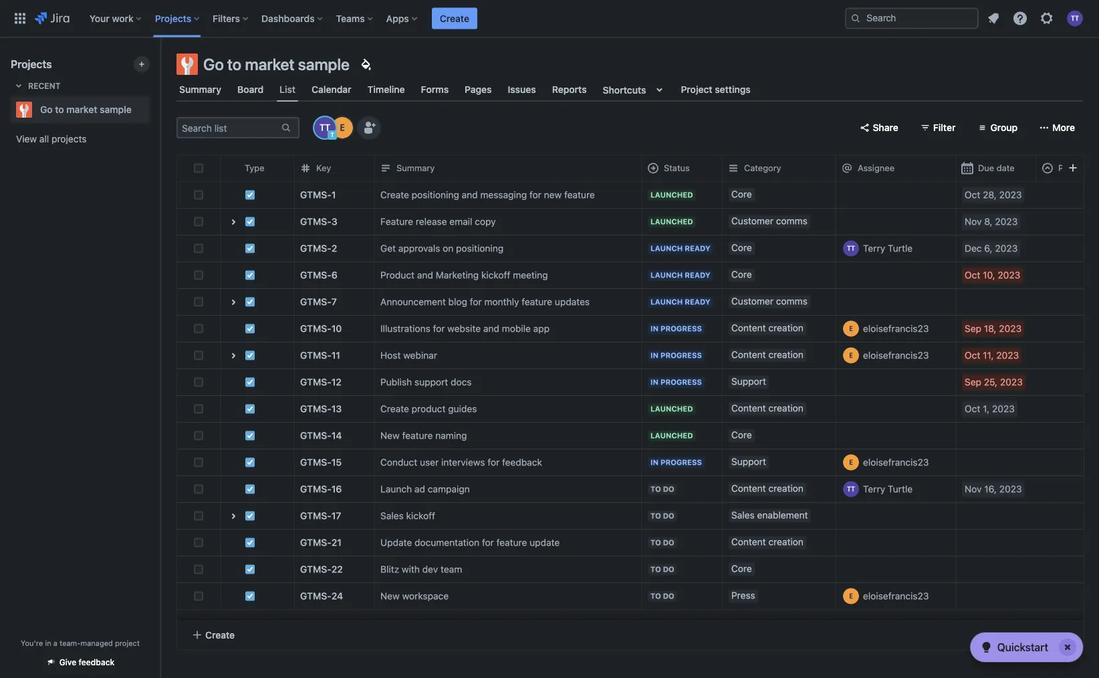 Task type: locate. For each thing, give the bounding box(es) containing it.
0 horizontal spatial feedback
[[79, 658, 115, 667]]

0 vertical spatial open image
[[225, 214, 241, 230]]

terry for content creation
[[863, 484, 886, 495]]

support for publish support docs
[[732, 376, 766, 387]]

cell
[[221, 209, 294, 235], [221, 289, 294, 315], [221, 342, 294, 369], [221, 503, 294, 529]]

2 in from the top
[[651, 351, 659, 360]]

gtms- down gtms-10 link
[[300, 350, 332, 361]]

a
[[53, 639, 58, 647]]

2 new from the top
[[381, 591, 400, 602]]

2 progress from the top
[[661, 351, 702, 360]]

quickstart
[[998, 641, 1049, 654]]

0 vertical spatial customer comms
[[732, 215, 808, 226]]

to for dev
[[651, 565, 661, 574]]

gtms- down gtms-2 link
[[300, 270, 332, 281]]

kickoff down ad on the left of page
[[406, 510, 435, 521]]

1 horizontal spatial summary
[[397, 163, 435, 173]]

1 turtle from the top
[[888, 243, 913, 254]]

1 vertical spatial open image
[[225, 348, 241, 364]]

1 horizontal spatial market
[[245, 55, 295, 74]]

1
[[332, 189, 336, 200]]

0 vertical spatial comms
[[776, 215, 808, 226]]

0 vertical spatial support
[[732, 376, 766, 387]]

new down blitz
[[381, 591, 400, 602]]

positioning up feature release email copy
[[412, 189, 459, 200]]

gtms-3
[[300, 216, 338, 227]]

gtms-2
[[300, 243, 337, 254]]

1 customer from the top
[[732, 215, 774, 226]]

support for conduct user interviews for feedback
[[732, 456, 766, 467]]

1 content creation from the top
[[732, 322, 804, 333]]

3 open image from the top
[[225, 508, 241, 524]]

quickstart button
[[971, 633, 1083, 662]]

assignee
[[858, 163, 895, 173]]

documentation
[[415, 537, 480, 548]]

to
[[651, 485, 661, 494], [651, 512, 661, 520], [651, 538, 661, 547], [651, 565, 661, 574], [651, 592, 661, 601]]

new up conduct
[[381, 430, 400, 441]]

1 vertical spatial go
[[40, 104, 53, 115]]

24
[[332, 591, 343, 602]]

1 task image from the top
[[245, 243, 255, 254]]

1 to do from the top
[[651, 485, 675, 494]]

feature up app
[[522, 296, 553, 307]]

0 vertical spatial go
[[203, 55, 224, 74]]

cell left the gtms-7 link
[[221, 289, 294, 315]]

0 horizontal spatial to
[[55, 104, 64, 115]]

in for interviews
[[651, 458, 659, 467]]

13 gtms- from the top
[[300, 510, 332, 521]]

core for kickoff
[[732, 269, 752, 280]]

content creation
[[732, 322, 804, 333], [732, 349, 804, 360], [732, 403, 804, 414], [732, 483, 804, 494], [732, 536, 804, 547]]

terry turtle
[[863, 243, 913, 254], [863, 484, 913, 495]]

gtms- down the gtms-7 link
[[300, 323, 332, 334]]

sample left add to starred icon
[[100, 104, 132, 115]]

for
[[530, 189, 542, 200], [470, 296, 482, 307], [433, 323, 445, 334], [488, 457, 500, 468], [482, 537, 494, 548]]

2 vertical spatial open image
[[225, 508, 241, 524]]

gtms- down 'gtms-12' link
[[300, 403, 332, 414]]

customer for feature release email copy
[[732, 215, 774, 226]]

3 in from the top
[[651, 378, 659, 387]]

0 vertical spatial projects
[[155, 13, 191, 24]]

publish support docs
[[381, 377, 472, 388]]

11 task image from the top
[[245, 564, 255, 575]]

1 vertical spatial customer comms
[[732, 296, 808, 307]]

1 open image from the top
[[225, 214, 241, 230]]

2 eloisefrancis23 from the top
[[863, 350, 929, 361]]

0 horizontal spatial sales
[[381, 510, 404, 521]]

feedback down managed
[[79, 658, 115, 667]]

cell down type
[[221, 209, 294, 235]]

4 task image from the top
[[245, 457, 255, 468]]

1 vertical spatial sample
[[100, 104, 132, 115]]

16 gtms- from the top
[[300, 591, 332, 602]]

gtms-
[[300, 189, 332, 200], [300, 216, 332, 227], [300, 243, 332, 254], [300, 270, 332, 281], [300, 296, 332, 307], [300, 323, 332, 334], [300, 350, 332, 361], [300, 377, 332, 388], [300, 403, 332, 414], [300, 430, 332, 441], [300, 457, 332, 468], [300, 484, 332, 495], [300, 510, 332, 521], [300, 537, 332, 548], [300, 564, 332, 575], [300, 591, 332, 602]]

5 gtms- from the top
[[300, 296, 332, 307]]

comms for announcement blog for monthly feature updates
[[776, 296, 808, 307]]

2 vertical spatial and
[[483, 323, 500, 334]]

banner
[[0, 0, 1100, 37]]

5 row from the top
[[177, 262, 1100, 289]]

4 progress from the top
[[661, 458, 702, 467]]

1 vertical spatial support
[[732, 456, 766, 467]]

1 horizontal spatial feedback
[[502, 457, 542, 468]]

turtle for core
[[888, 243, 913, 254]]

to for campaign
[[651, 485, 661, 494]]

creation for campaign
[[769, 483, 804, 494]]

gtms- inside 'link'
[[300, 430, 332, 441]]

in progress for interviews
[[651, 458, 702, 467]]

open image for gtms-3
[[225, 214, 241, 230]]

issues
[[508, 84, 536, 95]]

go to market sample up the view all projects link
[[40, 104, 132, 115]]

project
[[115, 639, 140, 647]]

3 core from the top
[[732, 269, 752, 280]]

gtms-15 link
[[300, 456, 342, 469]]

in progress
[[651, 324, 702, 333], [651, 351, 702, 360], [651, 378, 702, 387], [651, 458, 702, 467]]

1 vertical spatial comms
[[776, 296, 808, 307]]

1 vertical spatial feedback
[[79, 658, 115, 667]]

7 gtms- from the top
[[300, 350, 332, 361]]

share
[[873, 122, 899, 133]]

customer
[[732, 215, 774, 226], [732, 296, 774, 307]]

task image
[[245, 243, 255, 254], [245, 377, 255, 388], [245, 430, 255, 441], [245, 457, 255, 468], [245, 591, 255, 602]]

6 gtms- from the top
[[300, 323, 332, 334]]

gtms-12
[[300, 377, 342, 388]]

gtms- for 22
[[300, 564, 332, 575]]

sales up update
[[381, 510, 404, 521]]

guides
[[448, 403, 477, 414]]

conduct
[[381, 457, 417, 468]]

1 vertical spatial new
[[381, 591, 400, 602]]

add to starred image
[[146, 102, 162, 118]]

1 cell from the top
[[221, 209, 294, 235]]

1 launched from the top
[[651, 191, 693, 199]]

1 horizontal spatial kickoff
[[481, 270, 511, 281]]

2 terry turtle from the top
[[863, 484, 913, 495]]

to do for campaign
[[651, 485, 675, 494]]

2 core from the top
[[732, 242, 752, 253]]

launched
[[651, 191, 693, 199], [651, 217, 693, 226], [651, 405, 693, 413], [651, 431, 693, 440]]

positioning
[[412, 189, 459, 200], [456, 243, 504, 254]]

projects
[[52, 133, 87, 144]]

17 row from the top
[[177, 583, 1100, 610]]

terry turtle image
[[314, 117, 336, 138]]

5 content from the top
[[732, 536, 766, 547]]

projects up collapse recent projects icon
[[11, 58, 52, 71]]

1 terry from the top
[[863, 243, 886, 254]]

1 customer comms from the top
[[732, 215, 808, 226]]

1 vertical spatial launch ready
[[651, 271, 711, 280]]

12 gtms- from the top
[[300, 484, 332, 495]]

2 to from the top
[[651, 512, 661, 520]]

4 in progress from the top
[[651, 458, 702, 467]]

email
[[450, 216, 472, 227]]

terry
[[863, 243, 886, 254], [863, 484, 886, 495]]

3 to do from the top
[[651, 538, 675, 547]]

3 eloisefrancis23 from the top
[[863, 457, 929, 468]]

content creation for for
[[732, 536, 804, 547]]

1 gtms- from the top
[[300, 189, 332, 200]]

projects
[[155, 13, 191, 24], [11, 58, 52, 71]]

customer comms for feature release email copy
[[732, 215, 808, 226]]

launched for feature release email copy
[[651, 217, 693, 226]]

gtms- down gtms-1 link
[[300, 216, 332, 227]]

2 customer comms from the top
[[732, 296, 808, 307]]

3
[[332, 216, 338, 227]]

gtms- down the gtms-15 link
[[300, 484, 332, 495]]

marketing
[[436, 270, 479, 281]]

1 new from the top
[[381, 430, 400, 441]]

0 horizontal spatial sample
[[100, 104, 132, 115]]

2
[[332, 243, 337, 254]]

gtms- for 24
[[300, 591, 332, 602]]

launch for product and marketing kickoff meeting
[[651, 271, 683, 280]]

5 do from the top
[[663, 592, 675, 601]]

8 task image from the top
[[245, 484, 255, 495]]

eloisefrancis23 for illustrations for website and mobile app
[[863, 323, 929, 334]]

in progress for website
[[651, 324, 702, 333]]

1 vertical spatial to
[[55, 104, 64, 115]]

0 horizontal spatial projects
[[11, 58, 52, 71]]

feature down product
[[402, 430, 433, 441]]

forms
[[421, 84, 449, 95]]

0 vertical spatial go to market sample
[[203, 55, 350, 74]]

11 row from the top
[[177, 422, 1100, 449]]

to do for for
[[651, 538, 675, 547]]

1 vertical spatial ready
[[685, 271, 711, 280]]

gtms- up gtms-3
[[300, 189, 332, 200]]

blog
[[449, 296, 467, 307]]

feature release email copy
[[381, 216, 496, 227]]

gtms- down "gtms-14" 'link'
[[300, 457, 332, 468]]

pages
[[465, 84, 492, 95]]

in progress for docs
[[651, 378, 702, 387]]

summary inside tab list
[[179, 84, 221, 95]]

1 vertical spatial turtle
[[888, 484, 913, 495]]

content for campaign
[[732, 483, 766, 494]]

sales left enablement
[[732, 510, 755, 521]]

3 in progress from the top
[[651, 378, 702, 387]]

content
[[732, 322, 766, 333], [732, 349, 766, 360], [732, 403, 766, 414], [732, 483, 766, 494], [732, 536, 766, 547]]

11 gtms- from the top
[[300, 457, 332, 468]]

1 ready from the top
[[685, 244, 711, 253]]

priority
[[1059, 163, 1088, 173]]

cell left gtms-17 link
[[221, 503, 294, 529]]

gtms- for 1
[[300, 189, 332, 200]]

sales for sales kickoff
[[381, 510, 404, 521]]

16
[[332, 484, 342, 495]]

launch ready
[[651, 244, 711, 253], [651, 271, 711, 280], [651, 298, 711, 306]]

eloisefrancis23 for conduct user interviews for feedback
[[863, 457, 929, 468]]

creation for for
[[769, 536, 804, 547]]

2 do from the top
[[663, 512, 675, 520]]

market up the list on the left of page
[[245, 55, 295, 74]]

1 progress from the top
[[661, 324, 702, 333]]

launched for new feature naming
[[651, 431, 693, 440]]

2 vertical spatial ready
[[685, 298, 711, 306]]

more button
[[1031, 117, 1083, 138]]

1 horizontal spatial and
[[462, 189, 478, 200]]

row containing press
[[177, 583, 1100, 610]]

kickoff up monthly
[[481, 270, 511, 281]]

4 gtms- from the top
[[300, 270, 332, 281]]

row
[[177, 154, 1100, 182], [177, 181, 1100, 209], [177, 208, 1100, 235], [177, 235, 1100, 262], [177, 262, 1100, 289], [177, 288, 1100, 316], [177, 315, 1100, 342], [177, 342, 1100, 369], [177, 369, 1100, 396], [177, 395, 1100, 423], [177, 422, 1100, 449], [177, 449, 1100, 476], [177, 476, 1100, 503], [177, 502, 1100, 530], [177, 529, 1100, 556], [177, 556, 1100, 583], [177, 583, 1100, 610]]

eloisefrancis23 image
[[332, 117, 353, 138]]

open image
[[225, 294, 241, 310]]

group
[[991, 122, 1018, 133]]

task image
[[245, 190, 255, 200], [245, 216, 255, 227], [245, 270, 255, 281], [245, 297, 255, 307], [245, 323, 255, 334], [245, 350, 255, 361], [245, 404, 255, 414], [245, 484, 255, 495], [245, 511, 255, 521], [245, 537, 255, 548], [245, 564, 255, 575]]

gtms- down gtms-22 link
[[300, 591, 332, 602]]

go down recent
[[40, 104, 53, 115]]

turtle
[[888, 243, 913, 254], [888, 484, 913, 495]]

0 horizontal spatial summary
[[179, 84, 221, 95]]

you're
[[21, 639, 43, 647]]

1 in from the top
[[651, 324, 659, 333]]

dashboards
[[262, 13, 315, 24]]

launch for get approvals on positioning
[[651, 244, 683, 253]]

to down recent
[[55, 104, 64, 115]]

2 terry from the top
[[863, 484, 886, 495]]

pages link
[[462, 78, 495, 102]]

2 horizontal spatial and
[[483, 323, 500, 334]]

launch for announcement blog for monthly feature updates
[[651, 298, 683, 306]]

create inside primary element
[[440, 13, 469, 24]]

1 horizontal spatial go to market sample
[[203, 55, 350, 74]]

0 vertical spatial kickoff
[[481, 270, 511, 281]]

0 vertical spatial terry turtle
[[863, 243, 913, 254]]

1 vertical spatial positioning
[[456, 243, 504, 254]]

6 task image from the top
[[245, 350, 255, 361]]

0 vertical spatial feedback
[[502, 457, 542, 468]]

task image for cell corresponding to gtms-3
[[245, 216, 255, 227]]

summary up the search list text box
[[179, 84, 221, 95]]

2 content creation from the top
[[732, 349, 804, 360]]

on
[[443, 243, 454, 254]]

table containing core
[[177, 154, 1100, 620]]

1 support from the top
[[732, 376, 766, 387]]

create button inside primary element
[[432, 8, 478, 29]]

sales enablement
[[732, 510, 808, 521]]

7 task image from the top
[[245, 404, 255, 414]]

1 vertical spatial projects
[[11, 58, 52, 71]]

9 row from the top
[[177, 369, 1100, 396]]

10 gtms- from the top
[[300, 430, 332, 441]]

market up the view all projects link
[[66, 104, 97, 115]]

and down approvals
[[417, 270, 433, 281]]

projects up sidebar navigation image
[[155, 13, 191, 24]]

feedback inside row
[[502, 457, 542, 468]]

3 content creation from the top
[[732, 403, 804, 414]]

0 horizontal spatial and
[[417, 270, 433, 281]]

terry turtle for content creation
[[863, 484, 913, 495]]

Search field
[[845, 8, 979, 29]]

3 progress from the top
[[661, 378, 702, 387]]

tab list containing list
[[169, 78, 1092, 102]]

do for campaign
[[663, 485, 675, 494]]

go up summary link
[[203, 55, 224, 74]]

gtms- down the gtms-16 link
[[300, 510, 332, 521]]

gtms- down gtms-21 link
[[300, 564, 332, 575]]

0 vertical spatial terry
[[863, 243, 886, 254]]

0 horizontal spatial go to market sample
[[40, 104, 132, 115]]

gtms-3 link
[[300, 215, 338, 228]]

progress for website
[[661, 324, 702, 333]]

4 content creation from the top
[[732, 483, 804, 494]]

gtms- for 11
[[300, 350, 332, 361]]

1 vertical spatial terry turtle
[[863, 484, 913, 495]]

task image for gtms-2
[[245, 243, 255, 254]]

4 creation from the top
[[769, 483, 804, 494]]

launch ready for meeting
[[651, 271, 711, 280]]

project
[[681, 84, 713, 95]]

5 task image from the top
[[245, 323, 255, 334]]

go to market sample
[[203, 55, 350, 74], [40, 104, 132, 115]]

feature right new
[[565, 189, 595, 200]]

gtms- down gtms-13 link
[[300, 430, 332, 441]]

1 horizontal spatial sales
[[732, 510, 755, 521]]

to up board
[[227, 55, 242, 74]]

gtms- down gtms-11 link
[[300, 377, 332, 388]]

jira image
[[35, 10, 69, 26], [35, 10, 69, 26]]

1 content from the top
[[732, 322, 766, 333]]

summary
[[179, 84, 221, 95], [397, 163, 435, 173]]

3 task image from the top
[[245, 430, 255, 441]]

gtms- for 3
[[300, 216, 332, 227]]

add people image
[[361, 120, 377, 136]]

1 vertical spatial and
[[417, 270, 433, 281]]

in
[[651, 324, 659, 333], [651, 351, 659, 360], [651, 378, 659, 387], [651, 458, 659, 467]]

new for new workspace
[[381, 591, 400, 602]]

go to market sample inside go to market sample link
[[40, 104, 132, 115]]

8 gtms- from the top
[[300, 377, 332, 388]]

task image for gtms-12
[[245, 377, 255, 388]]

0 vertical spatial turtle
[[888, 243, 913, 254]]

1 vertical spatial summary
[[397, 163, 435, 173]]

2 row from the top
[[177, 181, 1100, 209]]

4 task image from the top
[[245, 297, 255, 307]]

row containing type
[[177, 154, 1100, 182]]

3 launched from the top
[[651, 405, 693, 413]]

15 gtms- from the top
[[300, 564, 332, 575]]

market
[[245, 55, 295, 74], [66, 104, 97, 115]]

terry for core
[[863, 243, 886, 254]]

1 in progress from the top
[[651, 324, 702, 333]]

release
[[416, 216, 447, 227]]

22
[[332, 564, 343, 575]]

board
[[237, 84, 264, 95]]

open image
[[225, 214, 241, 230], [225, 348, 241, 364], [225, 508, 241, 524]]

sales for sales enablement
[[732, 510, 755, 521]]

search image
[[851, 13, 861, 24]]

sample
[[298, 55, 350, 74], [100, 104, 132, 115]]

4 eloisefrancis23 from the top
[[863, 591, 929, 602]]

1 vertical spatial kickoff
[[406, 510, 435, 521]]

feature left update at bottom
[[497, 537, 527, 548]]

2 open image from the top
[[225, 348, 241, 364]]

view
[[16, 133, 37, 144]]

board link
[[235, 78, 266, 102]]

task image for 2nd row
[[245, 190, 255, 200]]

gtms- down gtms-3 link on the top of the page
[[300, 243, 332, 254]]

progress for interviews
[[661, 458, 702, 467]]

1 to from the top
[[651, 485, 661, 494]]

sample up calendar
[[298, 55, 350, 74]]

go to market sample up the list on the left of page
[[203, 55, 350, 74]]

tab list
[[169, 78, 1092, 102]]

gtms- down gtms-17 link
[[300, 537, 332, 548]]

shortcuts button
[[600, 78, 670, 102]]

0 vertical spatial create button
[[432, 8, 478, 29]]

4 do from the top
[[663, 565, 675, 574]]

launch ready for feature
[[651, 298, 711, 306]]

cell down open image on the top left of the page
[[221, 342, 294, 369]]

1 vertical spatial customer
[[732, 296, 774, 307]]

row containing sales enablement
[[177, 502, 1100, 530]]

0 vertical spatial summary
[[179, 84, 221, 95]]

3 task image from the top
[[245, 270, 255, 281]]

9 gtms- from the top
[[300, 403, 332, 414]]

0 vertical spatial ready
[[685, 244, 711, 253]]

summary up release
[[397, 163, 435, 173]]

3 gtms- from the top
[[300, 243, 332, 254]]

4 to do from the top
[[651, 565, 675, 574]]

3 creation from the top
[[769, 403, 804, 414]]

core
[[732, 189, 752, 200], [732, 242, 752, 253], [732, 269, 752, 280], [732, 429, 752, 440], [732, 563, 752, 574]]

and left mobile
[[483, 323, 500, 334]]

1 horizontal spatial go
[[203, 55, 224, 74]]

gtms-17
[[300, 510, 341, 521]]

9 task image from the top
[[245, 511, 255, 521]]

with
[[402, 564, 420, 575]]

2 launched from the top
[[651, 217, 693, 226]]

cell for gtms-11
[[221, 342, 294, 369]]

progress for docs
[[661, 378, 702, 387]]

gtms- down gtms-6 link
[[300, 296, 332, 307]]

3 ready from the top
[[685, 298, 711, 306]]

1 horizontal spatial projects
[[155, 13, 191, 24]]

table
[[177, 154, 1100, 620]]

4 launched from the top
[[651, 431, 693, 440]]

and
[[462, 189, 478, 200], [417, 270, 433, 281], [483, 323, 500, 334]]

14 row from the top
[[177, 502, 1100, 530]]

2 gtms- from the top
[[300, 216, 332, 227]]

1 terry turtle from the top
[[863, 243, 913, 254]]

and up email
[[462, 189, 478, 200]]

feedback right interviews
[[502, 457, 542, 468]]

creation for website
[[769, 322, 804, 333]]

collapse recent projects image
[[11, 78, 27, 94]]

1 vertical spatial go to market sample
[[40, 104, 132, 115]]

1 core from the top
[[732, 189, 752, 200]]

view all projects link
[[11, 127, 150, 151]]

5 content creation from the top
[[732, 536, 804, 547]]

content creation for website
[[732, 322, 804, 333]]

5 to from the top
[[651, 592, 661, 601]]

1 vertical spatial market
[[66, 104, 97, 115]]

0 vertical spatial to
[[227, 55, 242, 74]]

monthly
[[485, 296, 519, 307]]

5 creation from the top
[[769, 536, 804, 547]]

filter
[[934, 122, 956, 133]]

1 vertical spatial terry
[[863, 484, 886, 495]]

illustrations
[[381, 323, 431, 334]]

new workspace
[[381, 591, 449, 602]]

0 vertical spatial launch ready
[[651, 244, 711, 253]]

3 do from the top
[[663, 538, 675, 547]]

gtms-13
[[300, 403, 342, 414]]

4 to from the top
[[651, 565, 661, 574]]

0 vertical spatial market
[[245, 55, 295, 74]]

core for team
[[732, 563, 752, 574]]

0 vertical spatial customer
[[732, 215, 774, 226]]

for left new
[[530, 189, 542, 200]]

summary inside row
[[397, 163, 435, 173]]

customer comms for announcement blog for monthly feature updates
[[732, 296, 808, 307]]

product and marketing kickoff meeting
[[381, 270, 548, 281]]

positioning down copy
[[456, 243, 504, 254]]

0 vertical spatial new
[[381, 430, 400, 441]]

2 launch ready from the top
[[651, 271, 711, 280]]

new feature naming
[[381, 430, 467, 441]]

support
[[415, 377, 448, 388]]

0 vertical spatial sample
[[298, 55, 350, 74]]

in for docs
[[651, 378, 659, 387]]

2 vertical spatial launch ready
[[651, 298, 711, 306]]

summary link
[[177, 78, 224, 102]]



Task type: vqa. For each thing, say whether or not it's contained in the screenshot.


Task type: describe. For each thing, give the bounding box(es) containing it.
campaign
[[428, 484, 470, 495]]

eloisefrancis23 for host webinar
[[863, 350, 929, 361]]

2 creation from the top
[[769, 349, 804, 360]]

open image for gtms-11
[[225, 348, 241, 364]]

naming
[[436, 430, 467, 441]]

task image for gtms-11 cell
[[245, 350, 255, 361]]

your work
[[89, 13, 134, 24]]

gtms-6
[[300, 270, 338, 281]]

task image for tenth row
[[245, 404, 255, 414]]

gtms- for 15
[[300, 457, 332, 468]]

website
[[448, 323, 481, 334]]

gtms-15
[[300, 457, 342, 468]]

task image for fifth row from the bottom of the page
[[245, 484, 255, 495]]

dismiss quickstart image
[[1057, 637, 1079, 658]]

group button
[[969, 117, 1026, 138]]

date
[[997, 163, 1015, 173]]

your work button
[[85, 8, 147, 29]]

open image for gtms-17
[[225, 508, 241, 524]]

16 row from the top
[[177, 556, 1100, 583]]

gtms-11
[[300, 350, 340, 361]]

new for new feature naming
[[381, 430, 400, 441]]

key
[[316, 163, 331, 173]]

13 row from the top
[[177, 476, 1100, 503]]

6
[[332, 270, 338, 281]]

task image for 15th row
[[245, 537, 255, 548]]

settings image
[[1039, 10, 1055, 26]]

apps
[[386, 13, 409, 24]]

app
[[533, 323, 550, 334]]

create positioning and messaging for new feature
[[381, 189, 595, 200]]

timeline
[[368, 84, 405, 95]]

10 row from the top
[[177, 395, 1100, 423]]

gtms- for 21
[[300, 537, 332, 548]]

to do for dev
[[651, 565, 675, 574]]

1 launch ready from the top
[[651, 244, 711, 253]]

do for dev
[[663, 565, 675, 574]]

for right blog
[[470, 296, 482, 307]]

due date
[[978, 163, 1015, 173]]

task image for cell related to gtms-17
[[245, 511, 255, 521]]

due
[[978, 163, 995, 173]]

dev
[[422, 564, 438, 575]]

interviews
[[441, 457, 485, 468]]

2 to do from the top
[[651, 512, 675, 520]]

4 core from the top
[[732, 429, 752, 440]]

8 row from the top
[[177, 342, 1100, 369]]

core for positioning
[[732, 242, 752, 253]]

gtms- for 7
[[300, 296, 332, 307]]

give
[[59, 658, 76, 667]]

appswitcher icon image
[[12, 10, 28, 26]]

button to open the fields dropdown. open the fields dropdown to add fields to list view or create a new field image
[[1065, 160, 1081, 176]]

eloisefrancis23 for new workspace
[[863, 591, 929, 602]]

blitz
[[381, 564, 399, 575]]

projects inside projects dropdown button
[[155, 13, 191, 24]]

Search list text field
[[178, 118, 280, 137]]

gtms-7 link
[[300, 295, 337, 309]]

0 horizontal spatial kickoff
[[406, 510, 435, 521]]

do for for
[[663, 538, 675, 547]]

17
[[332, 510, 341, 521]]

content creation for campaign
[[732, 483, 804, 494]]

mobile
[[502, 323, 531, 334]]

gtms- for 2
[[300, 243, 332, 254]]

blitz with dev team
[[381, 564, 462, 575]]

gtms-21 link
[[300, 536, 342, 549]]

get approvals on positioning
[[381, 243, 504, 254]]

core for messaging
[[732, 189, 752, 200]]

sidebar navigation image
[[146, 54, 175, 80]]

5 to do from the top
[[651, 592, 675, 601]]

apps button
[[382, 8, 423, 29]]

gtms- for 13
[[300, 403, 332, 414]]

forms link
[[418, 78, 452, 102]]

2 in progress from the top
[[651, 351, 702, 360]]

1 horizontal spatial to
[[227, 55, 242, 74]]

gtms-12 link
[[300, 376, 342, 389]]

launched for create product guides
[[651, 405, 693, 413]]

gtms- for 14
[[300, 430, 332, 441]]

0 vertical spatial and
[[462, 189, 478, 200]]

0 horizontal spatial go
[[40, 104, 53, 115]]

task image for gtms-7 cell
[[245, 297, 255, 307]]

launch ad campaign
[[381, 484, 470, 495]]

filters button
[[209, 8, 254, 29]]

banner containing your work
[[0, 0, 1100, 37]]

cell for gtms-17
[[221, 503, 294, 529]]

publish
[[381, 377, 412, 388]]

ready for meeting
[[685, 271, 711, 280]]

7 row from the top
[[177, 315, 1100, 342]]

workspace
[[402, 591, 449, 602]]

for right documentation
[[482, 537, 494, 548]]

gtms-24 link
[[300, 590, 343, 603]]

gtms- for 12
[[300, 377, 332, 388]]

comms for feature release email copy
[[776, 215, 808, 226]]

check image
[[979, 639, 995, 655]]

task image for gtms-14
[[245, 430, 255, 441]]

set background color image
[[358, 56, 374, 72]]

managed
[[81, 639, 113, 647]]

launched for create positioning and messaging for new feature
[[651, 191, 693, 199]]

1 horizontal spatial sample
[[298, 55, 350, 74]]

3 row from the top
[[177, 208, 1100, 235]]

all
[[39, 133, 49, 144]]

to for for
[[651, 538, 661, 547]]

15 row from the top
[[177, 529, 1100, 556]]

category
[[744, 163, 782, 173]]

content for guides
[[732, 403, 766, 414]]

you're in a team-managed project
[[21, 639, 140, 647]]

13
[[332, 403, 342, 414]]

2 content from the top
[[732, 349, 766, 360]]

0 vertical spatial positioning
[[412, 189, 459, 200]]

gtms-22
[[300, 564, 343, 575]]

task image for 16th row from the top of the page
[[245, 564, 255, 575]]

gtms-1 link
[[300, 188, 336, 202]]

cell for gtms-7
[[221, 289, 294, 315]]

primary element
[[8, 0, 845, 37]]

content for website
[[732, 322, 766, 333]]

gtms-21
[[300, 537, 342, 548]]

content for for
[[732, 536, 766, 547]]

content creation for guides
[[732, 403, 804, 414]]

1 vertical spatial create button
[[177, 620, 1084, 650]]

for right interviews
[[488, 457, 500, 468]]

webinar
[[403, 350, 437, 361]]

gtms- for 10
[[300, 323, 332, 334]]

meeting
[[513, 270, 548, 281]]

creation for guides
[[769, 403, 804, 414]]

14
[[332, 430, 342, 441]]

your
[[89, 13, 110, 24]]

task image for gtms-15
[[245, 457, 255, 468]]

copy
[[475, 216, 496, 227]]

product
[[381, 270, 415, 281]]

15
[[332, 457, 342, 468]]

notifications image
[[986, 10, 1002, 26]]

feedback inside 'button'
[[79, 658, 115, 667]]

calendar link
[[309, 78, 354, 102]]

team
[[441, 564, 462, 575]]

host webinar
[[381, 350, 437, 361]]

task image for gtms-24
[[245, 591, 255, 602]]

list
[[280, 84, 296, 95]]

create project image
[[136, 59, 147, 70]]

task image for 13th row from the bottom of the page
[[245, 270, 255, 281]]

cell for gtms-3
[[221, 209, 294, 235]]

give feedback button
[[38, 651, 123, 673]]

feature
[[381, 216, 413, 227]]

task image for 11th row from the bottom of the page
[[245, 323, 255, 334]]

in for website
[[651, 324, 659, 333]]

gtms-22 link
[[300, 563, 343, 576]]

4 row from the top
[[177, 235, 1100, 262]]

ready for feature
[[685, 298, 711, 306]]

ad
[[415, 484, 425, 495]]

gtms-6 link
[[300, 269, 338, 282]]

gtms- for 6
[[300, 270, 332, 281]]

help image
[[1013, 10, 1029, 26]]

gtms-13 link
[[300, 402, 342, 416]]

gtms-16
[[300, 484, 342, 495]]

timeline link
[[365, 78, 408, 102]]

gtms- for 16
[[300, 484, 332, 495]]

press
[[732, 590, 756, 601]]

get
[[381, 243, 396, 254]]

turtle for content creation
[[888, 484, 913, 495]]

6 row from the top
[[177, 288, 1100, 316]]

updates
[[555, 296, 590, 307]]

12 row from the top
[[177, 449, 1100, 476]]

for left website
[[433, 323, 445, 334]]

go to market sample link
[[11, 96, 144, 123]]

0 horizontal spatial market
[[66, 104, 97, 115]]

customer for announcement blog for monthly feature updates
[[732, 296, 774, 307]]

gtms- for 17
[[300, 510, 332, 521]]

terry turtle for core
[[863, 243, 913, 254]]

view all projects
[[16, 133, 87, 144]]

gtms-14
[[300, 430, 342, 441]]

your profile and settings image
[[1067, 10, 1083, 26]]

new
[[544, 189, 562, 200]]

share button
[[852, 117, 907, 138]]

teams button
[[332, 8, 378, 29]]

reports link
[[550, 78, 590, 102]]

gtms-11 link
[[300, 349, 340, 362]]



